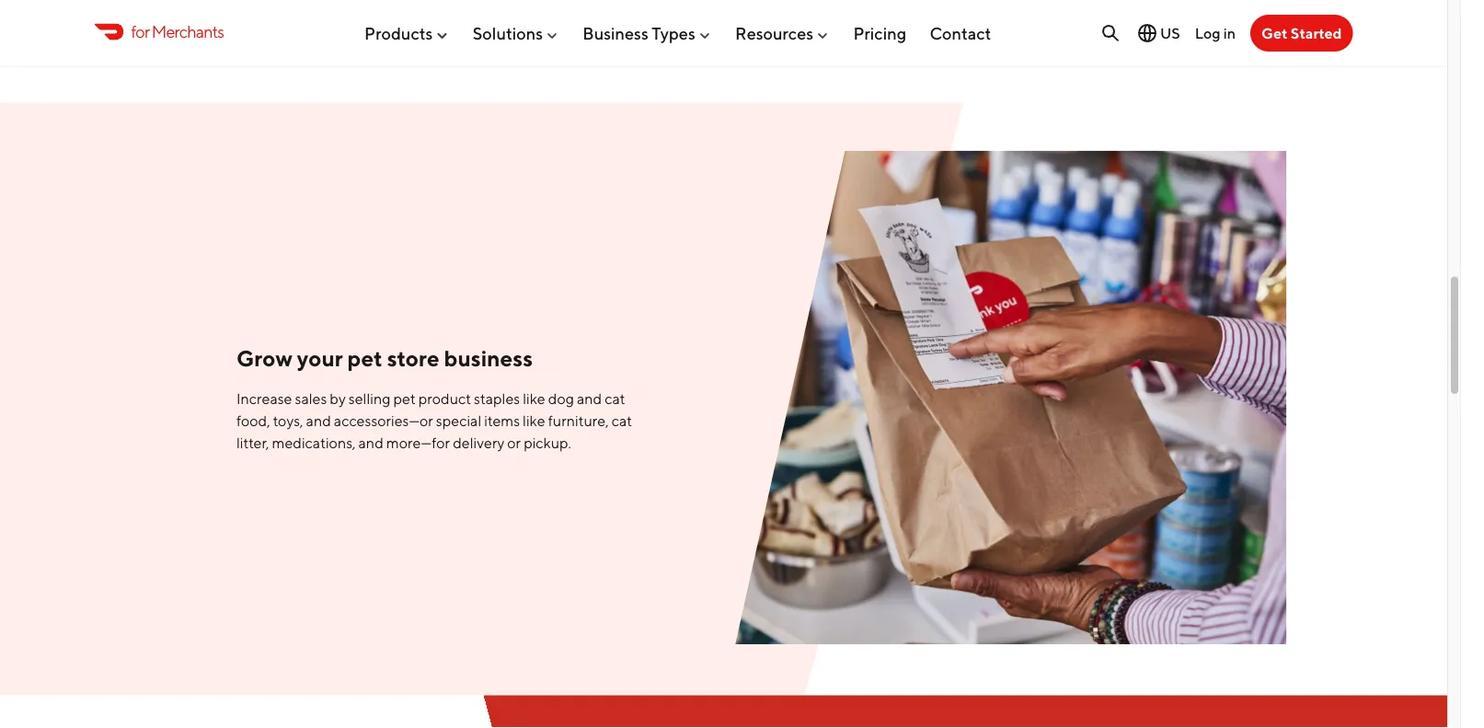 Task type: describe. For each thing, give the bounding box(es) containing it.
1 vertical spatial and
[[306, 412, 331, 429]]

for
[[131, 21, 149, 41]]

get started
[[1262, 24, 1342, 42]]

1 horizontal spatial and
[[359, 434, 384, 451]]

for merchants
[[131, 21, 224, 41]]

grow your pet store business
[[236, 346, 533, 372]]

contact link
[[930, 16, 992, 50]]

staples
[[474, 390, 520, 407]]

pricing
[[854, 23, 907, 43]]

pricing link
[[854, 16, 907, 50]]

selling
[[349, 390, 391, 407]]

grow
[[236, 346, 293, 372]]

business types
[[583, 23, 696, 43]]

increase sales by selling pet product staples like dog and cat food, toys, and accessories—or special items like furniture, cat litter, medications, and more—for delivery or pickup.
[[236, 390, 632, 451]]

0 vertical spatial cat
[[605, 390, 625, 407]]

0 horizontal spatial pet
[[348, 346, 383, 372]]

log in
[[1195, 24, 1236, 42]]

items
[[484, 412, 520, 429]]

business
[[444, 346, 533, 372]]

log
[[1195, 24, 1221, 42]]

solutions link
[[473, 16, 560, 50]]

increase
[[236, 390, 292, 407]]

dog
[[548, 390, 574, 407]]

pet inside the increase sales by selling pet product staples like dog and cat food, toys, and accessories—or special items like furniture, cat litter, medications, and more—for delivery or pickup.
[[394, 390, 416, 407]]

get started button
[[1251, 15, 1354, 52]]

products link
[[364, 16, 450, 50]]

resources
[[735, 23, 814, 43]]

medications,
[[272, 434, 356, 451]]

special
[[436, 412, 482, 429]]

contact
[[930, 23, 992, 43]]

globe line image
[[1137, 22, 1159, 44]]

business types link
[[583, 16, 712, 50]]

1 vertical spatial cat
[[612, 412, 632, 429]]

twocolumnfeature pets2 image
[[735, 151, 1287, 645]]

business
[[583, 23, 649, 43]]

2 like from the top
[[523, 412, 546, 429]]

merchants
[[152, 21, 224, 41]]



Task type: vqa. For each thing, say whether or not it's contained in the screenshot.
middle AND
yes



Task type: locate. For each thing, give the bounding box(es) containing it.
and up furniture,
[[577, 390, 602, 407]]

and up medications,
[[306, 412, 331, 429]]

1 horizontal spatial pet
[[394, 390, 416, 407]]

resources link
[[735, 16, 830, 50]]

pet up selling
[[348, 346, 383, 372]]

2 vertical spatial and
[[359, 434, 384, 451]]

products
[[364, 23, 433, 43]]

2 horizontal spatial and
[[577, 390, 602, 407]]

for merchants link
[[94, 19, 224, 44]]

and
[[577, 390, 602, 407], [306, 412, 331, 429], [359, 434, 384, 451]]

litter,
[[236, 434, 269, 451]]

get
[[1262, 24, 1288, 42]]

or
[[507, 434, 521, 451]]

log in link
[[1195, 24, 1236, 42]]

0 vertical spatial pet
[[348, 346, 383, 372]]

0 vertical spatial and
[[577, 390, 602, 407]]

types
[[652, 23, 696, 43]]

food,
[[236, 412, 270, 429]]

cat
[[605, 390, 625, 407], [612, 412, 632, 429]]

pet
[[348, 346, 383, 372], [394, 390, 416, 407]]

accessories—or
[[334, 412, 433, 429]]

1 vertical spatial like
[[523, 412, 546, 429]]

store
[[387, 346, 440, 372]]

like up pickup.
[[523, 412, 546, 429]]

1 vertical spatial pet
[[394, 390, 416, 407]]

furniture,
[[548, 412, 609, 429]]

pet up accessories—or
[[394, 390, 416, 407]]

us
[[1161, 24, 1181, 42]]

toys,
[[273, 412, 303, 429]]

and down accessories—or
[[359, 434, 384, 451]]

like
[[523, 390, 546, 407], [523, 412, 546, 429]]

0 vertical spatial like
[[523, 390, 546, 407]]

pickup.
[[524, 434, 572, 451]]

cat right furniture,
[[612, 412, 632, 429]]

product
[[419, 390, 471, 407]]

0 horizontal spatial and
[[306, 412, 331, 429]]

by
[[330, 390, 346, 407]]

delivery
[[453, 434, 505, 451]]

more—for
[[386, 434, 450, 451]]

like left dog on the bottom of the page
[[523, 390, 546, 407]]

1 like from the top
[[523, 390, 546, 407]]

solutions
[[473, 23, 543, 43]]

sales
[[295, 390, 327, 407]]

your
[[297, 346, 343, 372]]

cat up furniture,
[[605, 390, 625, 407]]

in
[[1224, 24, 1236, 42]]

started
[[1291, 24, 1342, 42]]



